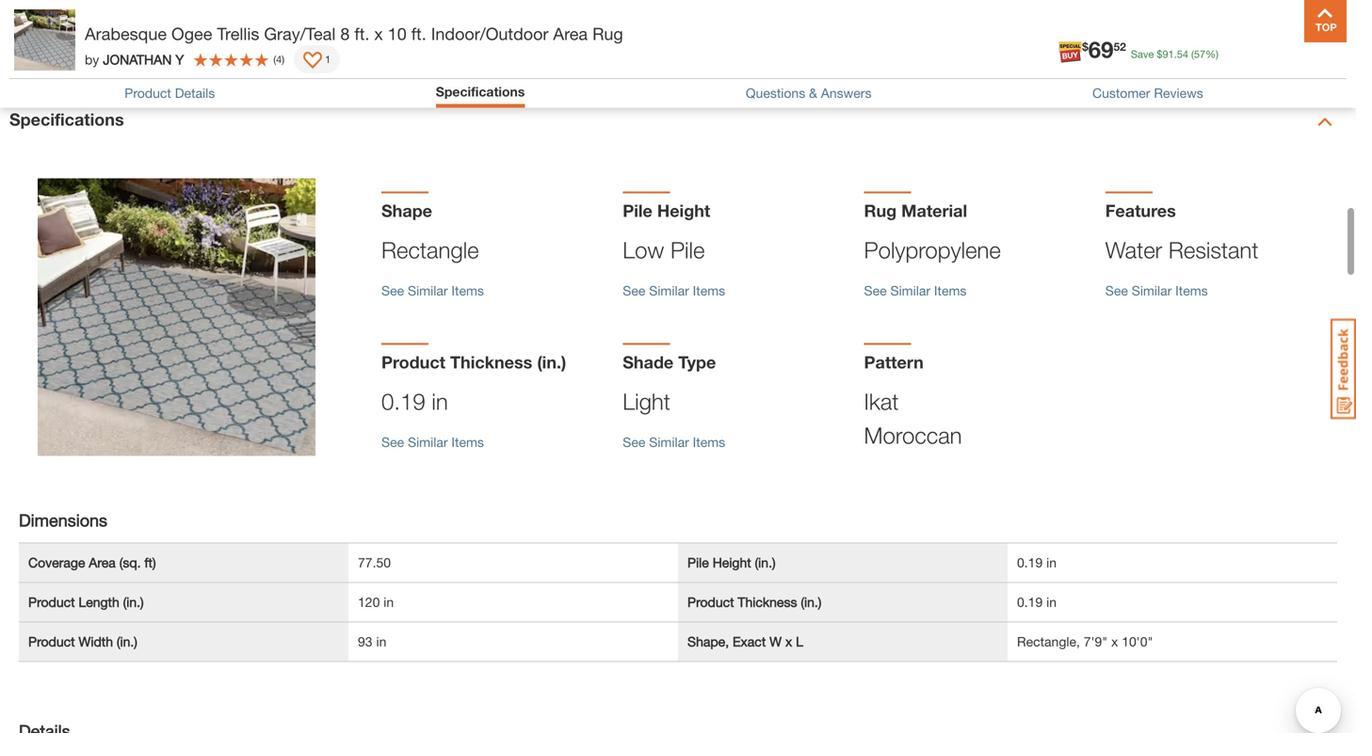 Task type: describe. For each thing, give the bounding box(es) containing it.
by jonathan y
[[85, 52, 184, 67]]

similar for polypropylene
[[891, 283, 931, 299]]

0 horizontal spatial product thickness (in.)
[[382, 353, 567, 373]]

see similar items for water resistant
[[1106, 283, 1209, 299]]

reviews
[[1155, 85, 1204, 101]]

product length (in.)
[[28, 595, 144, 611]]

120
[[358, 595, 380, 611]]

features
[[1106, 201, 1177, 221]]

shade
[[623, 353, 674, 373]]

see for water resistant
[[1106, 283, 1129, 299]]

rectangle,
[[1018, 635, 1081, 650]]

77.50
[[358, 556, 391, 571]]

type
[[679, 353, 716, 373]]

0 vertical spatial 0.19 in
[[382, 389, 448, 415]]

coverage
[[28, 556, 85, 571]]

&
[[809, 85, 818, 101]]

top button
[[1305, 0, 1347, 42]]

trellis
[[217, 24, 259, 44]]

w
[[770, 635, 782, 650]]

shape,
[[688, 635, 729, 650]]

pile height
[[623, 201, 711, 221]]

93
[[358, 635, 373, 650]]

shape, exact w x l
[[688, 635, 804, 650]]

1 horizontal spatial product thickness (in.)
[[688, 595, 822, 611]]

customer
[[1093, 85, 1151, 101]]

2 horizontal spatial x
[[1112, 635, 1119, 650]]

0 horizontal spatial (
[[274, 53, 276, 65]]

10'0"
[[1122, 635, 1154, 650]]

57
[[1195, 48, 1206, 60]]

shade type
[[623, 353, 716, 373]]

similar for 0.19 in
[[408, 435, 448, 451]]

93 in
[[358, 635, 387, 650]]

coverage area (sq. ft)
[[28, 556, 156, 571]]

by
[[85, 52, 99, 67]]

exact
[[733, 635, 766, 650]]

length
[[79, 595, 119, 611]]

120 in
[[358, 595, 394, 611]]

resistant
[[1169, 237, 1259, 264]]

items for 0.19 in
[[452, 435, 484, 451]]

ft)
[[145, 556, 156, 571]]

pile height (in.)
[[688, 556, 776, 571]]

0.19 in for pile height (in.)
[[1018, 556, 1057, 571]]

rug material
[[864, 201, 968, 221]]

1 button
[[294, 45, 340, 73]]

0.19 in for product thickness (in.)
[[1018, 595, 1057, 611]]

questions
[[746, 85, 806, 101]]

54
[[1178, 48, 1189, 60]]

2 ft. from the left
[[411, 24, 427, 44]]

1 vertical spatial specifications
[[9, 109, 124, 130]]

product image
[[38, 179, 316, 457]]

details
[[175, 85, 215, 101]]

1 horizontal spatial x
[[786, 635, 793, 650]]

1 vertical spatial pile
[[671, 237, 705, 264]]

( 4 )
[[274, 53, 285, 65]]

$ inside $ 69 52
[[1083, 40, 1089, 53]]

save
[[1131, 48, 1154, 60]]

10
[[388, 24, 407, 44]]

1 horizontal spatial area
[[553, 24, 588, 44]]

l
[[796, 635, 804, 650]]

0.19 for pile height (in.)
[[1018, 556, 1043, 571]]

0 vertical spatial thickness
[[450, 353, 533, 373]]

product image image
[[14, 9, 75, 71]]

pile for pile height
[[623, 201, 653, 221]]

ikat moroccan
[[864, 389, 963, 449]]

indoor/outdoor
[[431, 24, 549, 44]]

items for light
[[693, 435, 726, 451]]



Task type: locate. For each thing, give the bounding box(es) containing it.
pile right "low"
[[671, 237, 705, 264]]

2 vertical spatial pile
[[688, 556, 709, 571]]

see for rectangle
[[382, 283, 404, 299]]

see similar items
[[382, 283, 484, 299], [623, 283, 726, 299], [864, 283, 967, 299], [1106, 283, 1209, 299], [382, 435, 484, 451], [623, 435, 726, 451]]

pile up "low"
[[623, 201, 653, 221]]

see for polypropylene
[[864, 283, 887, 299]]

0 horizontal spatial specifications
[[9, 109, 124, 130]]

ogee
[[171, 24, 212, 44]]

moroccan
[[864, 423, 963, 449]]

x left l
[[786, 635, 793, 650]]

return policy
[[61, 6, 140, 22]]

area right indoor/outdoor
[[553, 24, 588, 44]]

rug
[[593, 24, 624, 44], [864, 201, 897, 221]]

x right 7'9"
[[1112, 635, 1119, 650]]

0 vertical spatial rug
[[593, 24, 624, 44]]

( right 54
[[1192, 48, 1195, 60]]

customer reviews button
[[1093, 85, 1204, 101], [1093, 85, 1204, 101]]

specifications down by
[[9, 109, 124, 130]]

height for pile height
[[658, 201, 711, 221]]

1 vertical spatial product thickness (in.)
[[688, 595, 822, 611]]

area left the (sq.
[[89, 556, 116, 571]]

jonathan
[[103, 52, 172, 67]]

1 vertical spatial 0.19 in
[[1018, 556, 1057, 571]]

ft. right 8
[[355, 24, 370, 44]]

$ left the . in the top right of the page
[[1157, 48, 1163, 60]]

low
[[623, 237, 665, 264]]

arabesque ogee trellis gray/teal 8 ft. x 10 ft. indoor/outdoor area rug
[[85, 24, 624, 44]]

1 horizontal spatial (
[[1192, 48, 1195, 60]]

light
[[623, 389, 671, 415]]

0 horizontal spatial rug
[[593, 24, 624, 44]]

)
[[282, 53, 285, 65]]

0.19 for product thickness (in.)
[[1018, 595, 1043, 611]]

similar
[[408, 283, 448, 299], [649, 283, 689, 299], [891, 283, 931, 299], [1132, 283, 1172, 299], [408, 435, 448, 451], [649, 435, 689, 451]]

items for low pile
[[693, 283, 726, 299]]

0.19 in
[[382, 389, 448, 415], [1018, 556, 1057, 571], [1018, 595, 1057, 611]]

$
[[1083, 40, 1089, 53], [1157, 48, 1163, 60]]

91
[[1163, 48, 1175, 60]]

feedback link image
[[1331, 318, 1357, 420]]

see for 0.19 in
[[382, 435, 404, 451]]

1
[[325, 53, 331, 65]]

pile for pile height (in.)
[[688, 556, 709, 571]]

0 vertical spatial pile
[[623, 201, 653, 221]]

see for light
[[623, 435, 646, 451]]

8
[[340, 24, 350, 44]]

(sq.
[[119, 556, 141, 571]]

1 vertical spatial rug
[[864, 201, 897, 221]]

see for low pile
[[623, 283, 646, 299]]

69
[[1089, 36, 1114, 63]]

y
[[175, 52, 184, 67]]

items for water resistant
[[1176, 283, 1209, 299]]

product thickness (in.)
[[382, 353, 567, 373], [688, 595, 822, 611]]

rectangle
[[382, 237, 479, 264]]

7'9"
[[1084, 635, 1108, 650]]

width
[[79, 635, 113, 650]]

area
[[553, 24, 588, 44], [89, 556, 116, 571]]

1 horizontal spatial height
[[713, 556, 752, 571]]

0 horizontal spatial ft.
[[355, 24, 370, 44]]

see similar items for low pile
[[623, 283, 726, 299]]

in
[[432, 389, 448, 415], [1047, 556, 1057, 571], [384, 595, 394, 611], [1047, 595, 1057, 611], [376, 635, 387, 650]]

see similar items for light
[[623, 435, 726, 451]]

height up shape, exact w x l
[[713, 556, 752, 571]]

rectangle, 7'9" x 10'0"
[[1018, 635, 1154, 650]]

0 horizontal spatial thickness
[[450, 353, 533, 373]]

ft. right 10
[[411, 24, 427, 44]]

52
[[1114, 40, 1127, 53]]

questions & answers button
[[746, 85, 872, 101], [746, 85, 872, 101]]

1 horizontal spatial ft.
[[411, 24, 427, 44]]

shape
[[382, 201, 433, 221]]

pile up shape,
[[688, 556, 709, 571]]

height up low pile
[[658, 201, 711, 221]]

1 horizontal spatial thickness
[[738, 595, 798, 611]]

items
[[452, 283, 484, 299], [693, 283, 726, 299], [935, 283, 967, 299], [1176, 283, 1209, 299], [452, 435, 484, 451], [693, 435, 726, 451]]

dimensions
[[19, 511, 107, 531]]

items for polypropylene
[[935, 283, 967, 299]]

see
[[382, 283, 404, 299], [623, 283, 646, 299], [864, 283, 887, 299], [1106, 283, 1129, 299], [382, 435, 404, 451], [623, 435, 646, 451]]

0 horizontal spatial $
[[1083, 40, 1089, 53]]

0.19
[[382, 389, 426, 415], [1018, 556, 1043, 571], [1018, 595, 1043, 611]]

0 horizontal spatial x
[[374, 24, 383, 44]]

( left )
[[274, 53, 276, 65]]

1 vertical spatial thickness
[[738, 595, 798, 611]]

similar for rectangle
[[408, 283, 448, 299]]

pattern
[[864, 353, 924, 373]]

2 vertical spatial 0.19
[[1018, 595, 1043, 611]]

0 horizontal spatial height
[[658, 201, 711, 221]]

1 horizontal spatial specifications
[[436, 84, 525, 99]]

answers
[[821, 85, 872, 101]]

gray/teal
[[264, 24, 336, 44]]

pile
[[623, 201, 653, 221], [671, 237, 705, 264], [688, 556, 709, 571]]

0 vertical spatial area
[[553, 24, 588, 44]]

material
[[902, 201, 968, 221]]

x
[[374, 24, 383, 44], [786, 635, 793, 650], [1112, 635, 1119, 650]]

$ 69 52
[[1083, 36, 1127, 63]]

water resistant
[[1106, 237, 1259, 264]]

1 vertical spatial height
[[713, 556, 752, 571]]

policy
[[104, 6, 140, 22]]

product details button
[[125, 85, 215, 101], [125, 85, 215, 101]]

height
[[658, 201, 711, 221], [713, 556, 752, 571]]

1 vertical spatial 0.19
[[1018, 556, 1043, 571]]

water
[[1106, 237, 1163, 264]]

items for rectangle
[[452, 283, 484, 299]]

0 vertical spatial specifications
[[436, 84, 525, 99]]

customer reviews
[[1093, 85, 1204, 101]]

arabesque
[[85, 24, 167, 44]]

$ left the 52
[[1083, 40, 1089, 53]]

thickness
[[450, 353, 533, 373], [738, 595, 798, 611]]

see similar items for polypropylene
[[864, 283, 967, 299]]

%)
[[1206, 48, 1219, 60]]

see similar items for 0.19 in
[[382, 435, 484, 451]]

caret image
[[1318, 115, 1333, 130]]

product width (in.)
[[28, 635, 137, 650]]

product details
[[125, 85, 215, 101]]

return
[[61, 6, 101, 22]]

1 horizontal spatial $
[[1157, 48, 1163, 60]]

(in.)
[[537, 353, 567, 373], [755, 556, 776, 571], [123, 595, 144, 611], [801, 595, 822, 611], [117, 635, 137, 650]]

0 vertical spatial product thickness (in.)
[[382, 353, 567, 373]]

save $ 91 . 54 ( 57 %)
[[1131, 48, 1219, 60]]

4
[[276, 53, 282, 65]]

1 vertical spatial area
[[89, 556, 116, 571]]

similar for low pile
[[649, 283, 689, 299]]

display image
[[303, 52, 322, 71]]

specifications down indoor/outdoor
[[436, 84, 525, 99]]

2 vertical spatial 0.19 in
[[1018, 595, 1057, 611]]

questions & answers
[[746, 85, 872, 101]]

0 horizontal spatial area
[[89, 556, 116, 571]]

similar for light
[[649, 435, 689, 451]]

ft.
[[355, 24, 370, 44], [411, 24, 427, 44]]

ikat
[[864, 389, 899, 415]]

(
[[1192, 48, 1195, 60], [274, 53, 276, 65]]

x left 10
[[374, 24, 383, 44]]

see similar items for rectangle
[[382, 283, 484, 299]]

polypropylene
[[864, 237, 1001, 264]]

low pile
[[623, 237, 705, 264]]

.
[[1175, 48, 1178, 60]]

product
[[125, 85, 171, 101], [382, 353, 446, 373], [28, 595, 75, 611], [688, 595, 735, 611], [28, 635, 75, 650]]

similar for water resistant
[[1132, 283, 1172, 299]]

height for pile height (in.)
[[713, 556, 752, 571]]

1 ft. from the left
[[355, 24, 370, 44]]

return policy link
[[61, 6, 140, 22]]

specifications button
[[436, 84, 525, 103], [436, 84, 525, 99], [0, 85, 1357, 160]]

0 vertical spatial height
[[658, 201, 711, 221]]

1 horizontal spatial rug
[[864, 201, 897, 221]]

0 vertical spatial 0.19
[[382, 389, 426, 415]]



Task type: vqa. For each thing, say whether or not it's contained in the screenshot.


